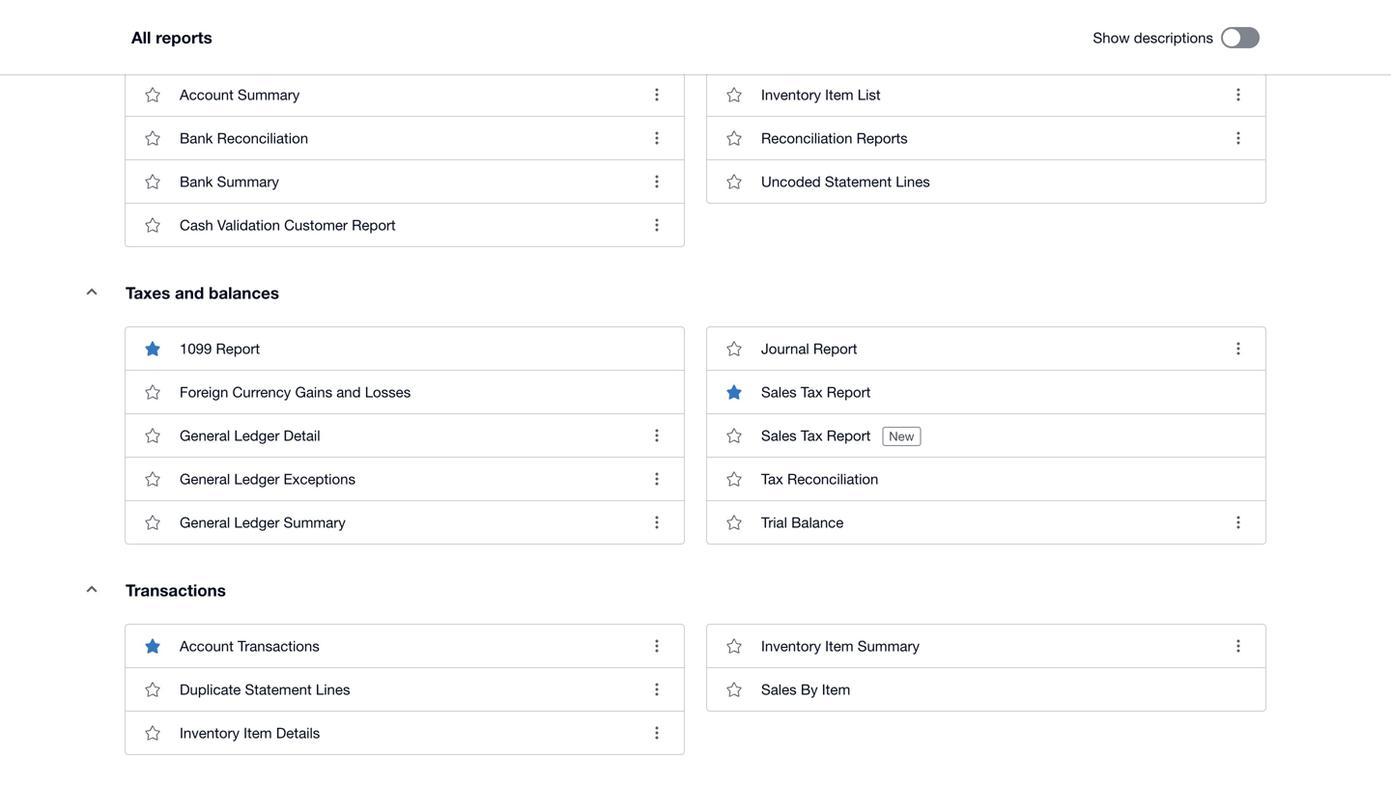 Task type: describe. For each thing, give the bounding box(es) containing it.
general ledger exceptions
[[180, 471, 355, 488]]

1 vertical spatial tax
[[801, 427, 823, 444]]

favorite image for tax reconciliation
[[715, 460, 753, 499]]

favorite image for sales by item
[[715, 671, 753, 709]]

more options image for cash validation customer report
[[638, 206, 676, 245]]

inventory for inventory item list
[[761, 86, 821, 103]]

general for general ledger exceptions
[[180, 471, 230, 488]]

show descriptions
[[1093, 29, 1213, 46]]

cash validation customer report link
[[126, 203, 684, 247]]

report up tax reconciliation
[[827, 427, 871, 444]]

uncoded statement lines
[[761, 173, 930, 190]]

0 vertical spatial tax
[[801, 384, 823, 401]]

more options image for inventory item details
[[638, 714, 676, 753]]

0 vertical spatial transactions
[[126, 581, 226, 600]]

inventory for inventory item details
[[180, 725, 240, 742]]

foreign currency gains and losses
[[180, 384, 411, 401]]

more options image for bank summary
[[638, 162, 676, 201]]

foreign currency gains and losses link
[[126, 370, 684, 414]]

general for general ledger detail
[[180, 427, 230, 444]]

favorite image for cash validation customer report
[[133, 206, 172, 245]]

show
[[1093, 29, 1130, 46]]

balance
[[791, 514, 844, 531]]

by
[[801, 681, 818, 698]]

bank summary
[[180, 173, 279, 190]]

tax inside 'link'
[[761, 471, 783, 488]]

favorite image for reconciliation reports
[[715, 119, 753, 158]]

duplicate statement lines link
[[126, 668, 684, 711]]

new
[[889, 429, 914, 444]]

bank for bank reconciliation
[[180, 130, 213, 147]]

tax reconciliation
[[761, 471, 878, 488]]

journal
[[761, 340, 809, 357]]

reconciliation down inventory item list
[[761, 130, 852, 147]]

reconciliation reports
[[761, 130, 908, 147]]

account for account summary
[[180, 86, 234, 103]]

inventory item list
[[761, 86, 881, 103]]

ledger for exceptions
[[234, 471, 279, 488]]

favorite image for general ledger summary
[[133, 503, 172, 542]]

more options image for reconciliation reports
[[1219, 119, 1258, 158]]

more options image for inventory item list
[[1219, 76, 1258, 114]]

2 sales tax report from the top
[[761, 427, 871, 444]]

more options image for general ledger detail
[[638, 417, 676, 455]]

favorite image for foreign currency gains and losses
[[133, 373, 172, 412]]

favorite image for bank summary
[[133, 162, 172, 201]]

item right the by
[[822, 681, 850, 698]]

1 sales tax report from the top
[[761, 384, 871, 401]]

all reports
[[131, 28, 212, 47]]

trial balance link
[[707, 501, 1265, 544]]

taxes
[[126, 283, 170, 303]]

bank reconciliation
[[180, 130, 308, 147]]

trial
[[761, 514, 787, 531]]

account summary
[[180, 86, 300, 103]]

journal report link
[[707, 328, 1265, 370]]

expand report group image for taxes and balances
[[72, 273, 111, 311]]

remove favorite image for account transactions
[[133, 627, 172, 666]]

favorite image for general ledger detail
[[133, 417, 172, 455]]

report right the 1099
[[216, 340, 260, 357]]

inventory item list link
[[707, 74, 1265, 116]]

inventory item details
[[180, 725, 320, 742]]

account for account transactions
[[180, 638, 234, 655]]

gains
[[295, 384, 332, 401]]

favorite image for inventory item details
[[133, 714, 172, 753]]

reports
[[156, 28, 212, 47]]

sales tax report link
[[707, 370, 1265, 414]]

statement for uncoded
[[825, 173, 892, 190]]

1099
[[180, 340, 212, 357]]

reconciliation for tax
[[787, 471, 878, 488]]

more options image for account summary
[[638, 76, 676, 114]]

descriptions
[[1134, 29, 1213, 46]]

taxes and balances
[[126, 283, 279, 303]]

cash validation customer report
[[180, 217, 396, 233]]

bank summary link
[[126, 160, 684, 203]]

report right journal
[[813, 340, 857, 357]]

trial balance
[[761, 514, 844, 531]]



Task type: locate. For each thing, give the bounding box(es) containing it.
list
[[858, 86, 881, 103]]

general down foreign on the left of page
[[180, 427, 230, 444]]

0 vertical spatial ledger
[[234, 427, 279, 444]]

remove favorite image
[[715, 373, 753, 412], [133, 627, 172, 666]]

1 vertical spatial sales
[[761, 427, 797, 444]]

detail
[[284, 427, 320, 444]]

2 vertical spatial inventory
[[180, 725, 240, 742]]

favorite image
[[133, 119, 172, 158], [715, 119, 753, 158], [133, 206, 172, 245], [133, 373, 172, 412], [133, 417, 172, 455], [715, 460, 753, 499], [133, 503, 172, 542], [715, 627, 753, 666], [133, 671, 172, 709], [715, 671, 753, 709], [133, 714, 172, 753]]

0 horizontal spatial and
[[175, 283, 204, 303]]

tax
[[801, 384, 823, 401], [801, 427, 823, 444], [761, 471, 783, 488]]

favorite image for general ledger exceptions
[[133, 460, 172, 499]]

general ledger summary link
[[126, 501, 684, 544]]

favorite image for inventory item summary
[[715, 627, 753, 666]]

more options image inside inventory item summary link
[[1219, 627, 1258, 666]]

0 vertical spatial statement
[[825, 173, 892, 190]]

2 ledger from the top
[[234, 471, 279, 488]]

more options image for trial balance
[[1219, 503, 1258, 542]]

2 account from the top
[[180, 638, 234, 655]]

bank up cash
[[180, 173, 213, 190]]

favorite image
[[133, 76, 172, 114], [715, 76, 753, 114], [133, 162, 172, 201], [715, 162, 753, 201], [715, 330, 753, 368], [715, 417, 753, 455], [133, 460, 172, 499], [715, 503, 753, 542]]

ledger for detail
[[234, 427, 279, 444]]

item up the sales by item
[[825, 638, 854, 655]]

1 account from the top
[[180, 86, 234, 103]]

lines
[[896, 173, 930, 190], [316, 681, 350, 698]]

favorite image for duplicate statement lines
[[133, 671, 172, 709]]

remove favorite image inside sales tax report link
[[715, 373, 753, 412]]

sales tax report
[[761, 384, 871, 401], [761, 427, 871, 444]]

currency
[[232, 384, 291, 401]]

and
[[175, 283, 204, 303], [336, 384, 361, 401]]

expand report group image
[[72, 273, 111, 311], [72, 570, 111, 609]]

1 vertical spatial account
[[180, 638, 234, 655]]

sales for taxes and balances
[[761, 384, 797, 401]]

general ledger detail link
[[126, 414, 684, 457]]

2 bank from the top
[[180, 173, 213, 190]]

inventory up reconciliation reports
[[761, 86, 821, 103]]

bank up bank summary
[[180, 130, 213, 147]]

favorite image inside foreign currency gains and losses link
[[133, 373, 172, 412]]

bank reconciliation link
[[126, 116, 684, 160]]

reports
[[856, 130, 908, 147]]

general ledger exceptions link
[[126, 457, 684, 501]]

more options image for general ledger summary
[[638, 503, 676, 542]]

ledger
[[234, 427, 279, 444], [234, 471, 279, 488], [234, 514, 279, 531]]

account up bank reconciliation
[[180, 86, 234, 103]]

reconciliation for bank
[[217, 130, 308, 147]]

0 horizontal spatial remove favorite image
[[133, 627, 172, 666]]

reconciliation up balance on the right bottom of page
[[787, 471, 878, 488]]

more options image inside inventory item details link
[[638, 714, 676, 753]]

inventory
[[761, 86, 821, 103], [761, 638, 821, 655], [180, 725, 240, 742]]

transactions
[[126, 581, 226, 600], [238, 638, 320, 655]]

account
[[180, 86, 234, 103], [180, 638, 234, 655]]

sales by item
[[761, 681, 850, 698]]

favorite image inside uncoded statement lines link
[[715, 162, 753, 201]]

favorite image inside duplicate statement lines link
[[133, 671, 172, 709]]

lines for uncoded statement lines
[[896, 173, 930, 190]]

1 vertical spatial bank
[[180, 173, 213, 190]]

item
[[825, 86, 854, 103], [825, 638, 854, 655], [822, 681, 850, 698], [244, 725, 272, 742]]

favorite image for account summary
[[133, 76, 172, 114]]

foreign
[[180, 384, 228, 401]]

reconciliation down account summary
[[217, 130, 308, 147]]

balances
[[209, 283, 279, 303]]

all
[[131, 28, 151, 47]]

more options image for account transactions
[[638, 627, 676, 666]]

1 vertical spatial inventory
[[761, 638, 821, 655]]

0 horizontal spatial transactions
[[126, 581, 226, 600]]

more options image inside the bank reconciliation 'link'
[[638, 119, 676, 158]]

general for general ledger summary
[[180, 514, 230, 531]]

ledger for summary
[[234, 514, 279, 531]]

statement for duplicate
[[245, 681, 312, 698]]

more options image for duplicate statement lines
[[638, 671, 676, 709]]

2 vertical spatial sales
[[761, 681, 797, 698]]

more options image for inventory item summary
[[1219, 627, 1258, 666]]

account transactions link
[[126, 625, 684, 668]]

1 vertical spatial statement
[[245, 681, 312, 698]]

duplicate statement lines
[[180, 681, 350, 698]]

and inside foreign currency gains and losses link
[[336, 384, 361, 401]]

more options image inside reconciliation reports link
[[1219, 119, 1258, 158]]

favorite image inside account summary link
[[133, 76, 172, 114]]

favorite image for inventory item list
[[715, 76, 753, 114]]

lines up details
[[316, 681, 350, 698]]

statement
[[825, 173, 892, 190], [245, 681, 312, 698]]

bank for bank summary
[[180, 173, 213, 190]]

transactions up account transactions
[[126, 581, 226, 600]]

sales
[[761, 384, 797, 401], [761, 427, 797, 444], [761, 681, 797, 698]]

0 horizontal spatial lines
[[316, 681, 350, 698]]

1 horizontal spatial lines
[[896, 173, 930, 190]]

lines down reports
[[896, 173, 930, 190]]

favorite image inside inventory item list link
[[715, 76, 753, 114]]

validation
[[217, 217, 280, 233]]

more options image
[[638, 76, 676, 114], [1219, 76, 1258, 114], [1219, 119, 1258, 158], [638, 162, 676, 201], [1219, 330, 1258, 368], [638, 417, 676, 455], [638, 503, 676, 542], [638, 627, 676, 666], [1219, 627, 1258, 666]]

statement inside uncoded statement lines link
[[825, 173, 892, 190]]

2 general from the top
[[180, 471, 230, 488]]

0 horizontal spatial statement
[[245, 681, 312, 698]]

1 horizontal spatial remove favorite image
[[715, 373, 753, 412]]

general ledger detail
[[180, 427, 320, 444]]

lines for duplicate statement lines
[[316, 681, 350, 698]]

1 vertical spatial and
[[336, 384, 361, 401]]

3 ledger from the top
[[234, 514, 279, 531]]

report down journal report
[[827, 384, 871, 401]]

item for summary
[[825, 638, 854, 655]]

report
[[352, 217, 396, 233], [216, 340, 260, 357], [813, 340, 857, 357], [827, 384, 871, 401], [827, 427, 871, 444]]

uncoded statement lines link
[[707, 160, 1265, 203]]

more options image inside general ledger detail link
[[638, 417, 676, 455]]

2 vertical spatial tax
[[761, 471, 783, 488]]

sales up tax reconciliation
[[761, 427, 797, 444]]

1 horizontal spatial transactions
[[238, 638, 320, 655]]

1 general from the top
[[180, 427, 230, 444]]

1 expand report group image from the top
[[72, 273, 111, 311]]

favorite image inside journal report link
[[715, 330, 753, 368]]

tax up tax reconciliation
[[801, 427, 823, 444]]

more options image for journal report
[[1219, 330, 1258, 368]]

3 sales from the top
[[761, 681, 797, 698]]

customer
[[284, 217, 348, 233]]

0 vertical spatial and
[[175, 283, 204, 303]]

favorite image for bank reconciliation
[[133, 119, 172, 158]]

inventory item details link
[[126, 711, 684, 755]]

reconciliations
[[126, 29, 246, 49]]

more options image inside account summary link
[[638, 76, 676, 114]]

0 vertical spatial sales
[[761, 384, 797, 401]]

more options image for bank reconciliation
[[638, 119, 676, 158]]

1 vertical spatial general
[[180, 471, 230, 488]]

transactions up duplicate statement lines on the left
[[238, 638, 320, 655]]

statement up details
[[245, 681, 312, 698]]

inventory for inventory item summary
[[761, 638, 821, 655]]

item for details
[[244, 725, 272, 742]]

inventory inside inventory item details link
[[180, 725, 240, 742]]

0 vertical spatial expand report group image
[[72, 273, 111, 311]]

journal report
[[761, 340, 857, 357]]

sales tax report up tax reconciliation
[[761, 427, 871, 444]]

item for list
[[825, 86, 854, 103]]

favorite image inside tax reconciliation 'link'
[[715, 460, 753, 499]]

sales for transactions
[[761, 681, 797, 698]]

2 vertical spatial general
[[180, 514, 230, 531]]

more options image
[[638, 119, 676, 158], [638, 206, 676, 245], [638, 460, 676, 499], [1219, 503, 1258, 542], [638, 671, 676, 709], [638, 714, 676, 753]]

0 vertical spatial general
[[180, 427, 230, 444]]

inventory up the sales by item
[[761, 638, 821, 655]]

statement inside duplicate statement lines link
[[245, 681, 312, 698]]

1 horizontal spatial and
[[336, 384, 361, 401]]

details
[[276, 725, 320, 742]]

1 vertical spatial remove favorite image
[[133, 627, 172, 666]]

ledger down currency
[[234, 427, 279, 444]]

tax reconciliation link
[[707, 457, 1265, 501]]

remove favorite image
[[133, 330, 172, 368]]

inventory inside inventory item summary link
[[761, 638, 821, 655]]

statement down reconciliation reports
[[825, 173, 892, 190]]

1 horizontal spatial statement
[[825, 173, 892, 190]]

favorite image inside inventory item details link
[[133, 714, 172, 753]]

inventory item summary link
[[707, 625, 1265, 668]]

reconciliation reports link
[[707, 116, 1265, 160]]

1 vertical spatial ledger
[[234, 471, 279, 488]]

losses
[[365, 384, 411, 401]]

and right gains
[[336, 384, 361, 401]]

inventory inside inventory item list link
[[761, 86, 821, 103]]

favorite image for uncoded statement lines
[[715, 162, 753, 201]]

favorite image inside cash validation customer report link
[[133, 206, 172, 245]]

1 bank from the top
[[180, 130, 213, 147]]

more options image inside "general ledger summary" link
[[638, 503, 676, 542]]

general ledger summary
[[180, 514, 346, 531]]

inventory down "duplicate"
[[180, 725, 240, 742]]

account transactions
[[180, 638, 320, 655]]

tax up trial at right bottom
[[761, 471, 783, 488]]

cash
[[180, 217, 213, 233]]

3 general from the top
[[180, 514, 230, 531]]

report down bank summary link
[[352, 217, 396, 233]]

1 ledger from the top
[[234, 427, 279, 444]]

2 expand report group image from the top
[[72, 570, 111, 609]]

item left list
[[825, 86, 854, 103]]

favorite image for trial balance
[[715, 503, 753, 542]]

ledger down general ledger exceptions
[[234, 514, 279, 531]]

2 vertical spatial ledger
[[234, 514, 279, 531]]

exceptions
[[284, 471, 355, 488]]

uncoded
[[761, 173, 821, 190]]

and right taxes
[[175, 283, 204, 303]]

sales left the by
[[761, 681, 797, 698]]

1 vertical spatial lines
[[316, 681, 350, 698]]

general
[[180, 427, 230, 444], [180, 471, 230, 488], [180, 514, 230, 531]]

0 vertical spatial account
[[180, 86, 234, 103]]

0 vertical spatial lines
[[896, 173, 930, 190]]

bank
[[180, 130, 213, 147], [180, 173, 213, 190]]

summary
[[238, 86, 300, 103], [217, 173, 279, 190], [284, 514, 346, 531], [858, 638, 920, 655]]

expand report group image for transactions
[[72, 570, 111, 609]]

favorite image inside sales by item link
[[715, 671, 753, 709]]

0 vertical spatial inventory
[[761, 86, 821, 103]]

more options image inside duplicate statement lines link
[[638, 671, 676, 709]]

more options image inside trial balance link
[[1219, 503, 1258, 542]]

1 sales from the top
[[761, 384, 797, 401]]

more options image inside account transactions link
[[638, 627, 676, 666]]

more options image for general ledger exceptions
[[638, 460, 676, 499]]

1 vertical spatial transactions
[[238, 638, 320, 655]]

bank inside 'link'
[[180, 130, 213, 147]]

1 vertical spatial sales tax report
[[761, 427, 871, 444]]

general down general ledger exceptions
[[180, 514, 230, 531]]

0 vertical spatial remove favorite image
[[715, 373, 753, 412]]

more options image inside bank summary link
[[638, 162, 676, 201]]

general down general ledger detail at the left of page
[[180, 471, 230, 488]]

item left details
[[244, 725, 272, 742]]

favorite image for journal report
[[715, 330, 753, 368]]

favorite image inside the bank reconciliation 'link'
[[133, 119, 172, 158]]

more options image inside inventory item list link
[[1219, 76, 1258, 114]]

1099 report
[[180, 340, 260, 357]]

favorite image inside bank summary link
[[133, 162, 172, 201]]

duplicate
[[180, 681, 241, 698]]

2 sales from the top
[[761, 427, 797, 444]]

more options image inside journal report link
[[1219, 330, 1258, 368]]

ledger up general ledger summary
[[234, 471, 279, 488]]

0 vertical spatial bank
[[180, 130, 213, 147]]

sales tax report down journal report
[[761, 384, 871, 401]]

account up "duplicate"
[[180, 638, 234, 655]]

reconciliation
[[217, 130, 308, 147], [761, 130, 852, 147], [787, 471, 878, 488]]

more options image inside general ledger exceptions link
[[638, 460, 676, 499]]

sales down journal
[[761, 384, 797, 401]]

sales by item link
[[707, 668, 1265, 711]]

1 vertical spatial expand report group image
[[72, 570, 111, 609]]

0 vertical spatial sales tax report
[[761, 384, 871, 401]]

inventory item summary
[[761, 638, 920, 655]]

1099 report link
[[126, 328, 684, 370]]

account summary link
[[126, 74, 684, 116]]

tax down journal report
[[801, 384, 823, 401]]

more options image inside cash validation customer report link
[[638, 206, 676, 245]]

remove favorite image for sales tax report
[[715, 373, 753, 412]]



Task type: vqa. For each thing, say whether or not it's contained in the screenshot.
Favorite icon corresponding to Tax Reconciliation
yes



